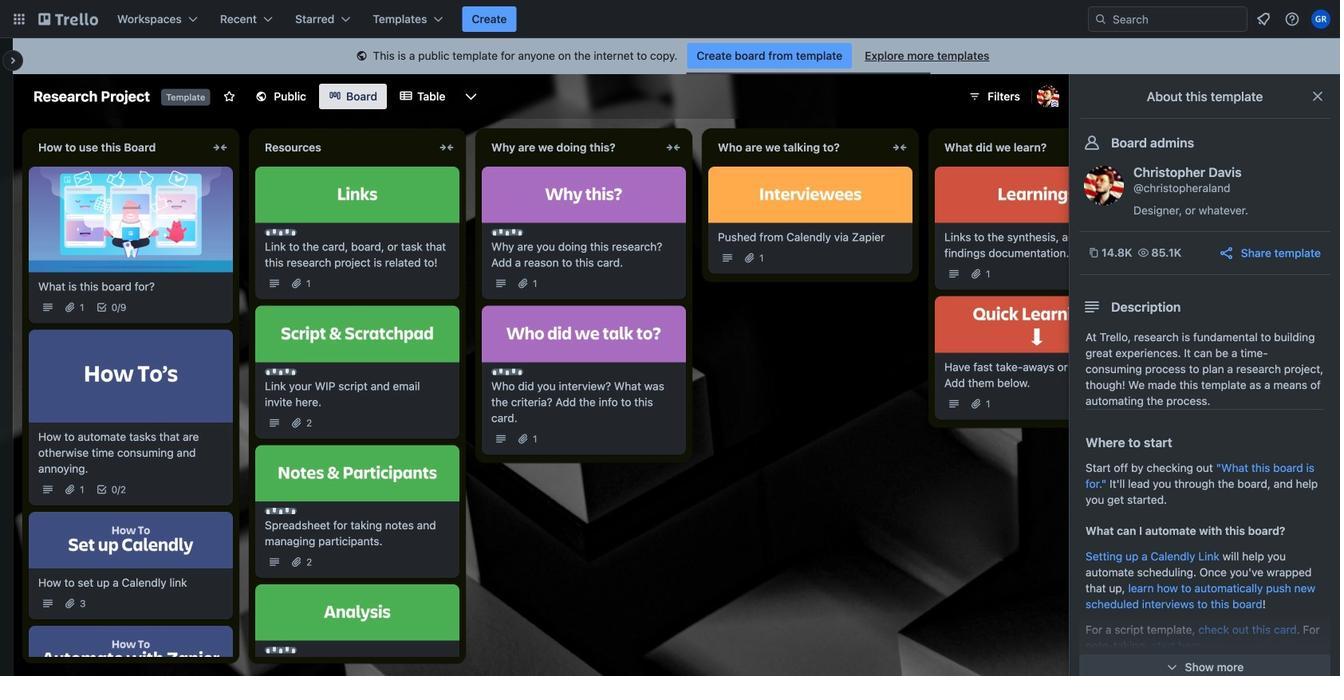 Task type: describe. For each thing, give the bounding box(es) containing it.
open information menu image
[[1285, 11, 1301, 27]]

2 collapse list image from the left
[[437, 138, 456, 157]]

search image
[[1095, 13, 1107, 26]]

2 collapse list image from the left
[[890, 138, 910, 157]]

Board name text field
[[26, 84, 158, 109]]

christopher davis (christopheraland) image
[[1084, 166, 1124, 206]]

star or unstar board image
[[223, 90, 236, 103]]

0 notifications image
[[1254, 10, 1273, 29]]

1 collapse list image from the left
[[664, 138, 683, 157]]

sm image
[[354, 49, 370, 65]]



Task type: locate. For each thing, give the bounding box(es) containing it.
None text field
[[482, 135, 661, 160], [709, 135, 887, 160], [935, 135, 1114, 160], [482, 135, 661, 160], [709, 135, 887, 160], [935, 135, 1114, 160]]

christopher davis (christopheraland) image
[[1037, 85, 1060, 108]]

back to home image
[[38, 6, 98, 32]]

primary element
[[0, 0, 1340, 38]]

collapse list image
[[664, 138, 683, 157], [890, 138, 910, 157]]

1 horizontal spatial collapse list image
[[890, 138, 910, 157]]

collapse list image
[[211, 138, 230, 157], [437, 138, 456, 157]]

color: black, title: "needs personalization" element
[[265, 230, 297, 236], [492, 230, 523, 236], [265, 369, 297, 375], [492, 369, 523, 375], [265, 508, 297, 515], [265, 648, 297, 654]]

0 horizontal spatial collapse list image
[[664, 138, 683, 157]]

Search field
[[1107, 8, 1247, 30]]

None text field
[[29, 135, 207, 160], [255, 135, 434, 160], [29, 135, 207, 160], [255, 135, 434, 160]]

customize views image
[[463, 89, 479, 105]]

greg robinson (gregrobinson96) image
[[1312, 10, 1331, 29]]

1 collapse list image from the left
[[211, 138, 230, 157]]

0 horizontal spatial collapse list image
[[211, 138, 230, 157]]

1 horizontal spatial collapse list image
[[437, 138, 456, 157]]

this member is an admin of this board. image
[[1052, 101, 1059, 108]]



Task type: vqa. For each thing, say whether or not it's contained in the screenshot.
Peterson'S
no



